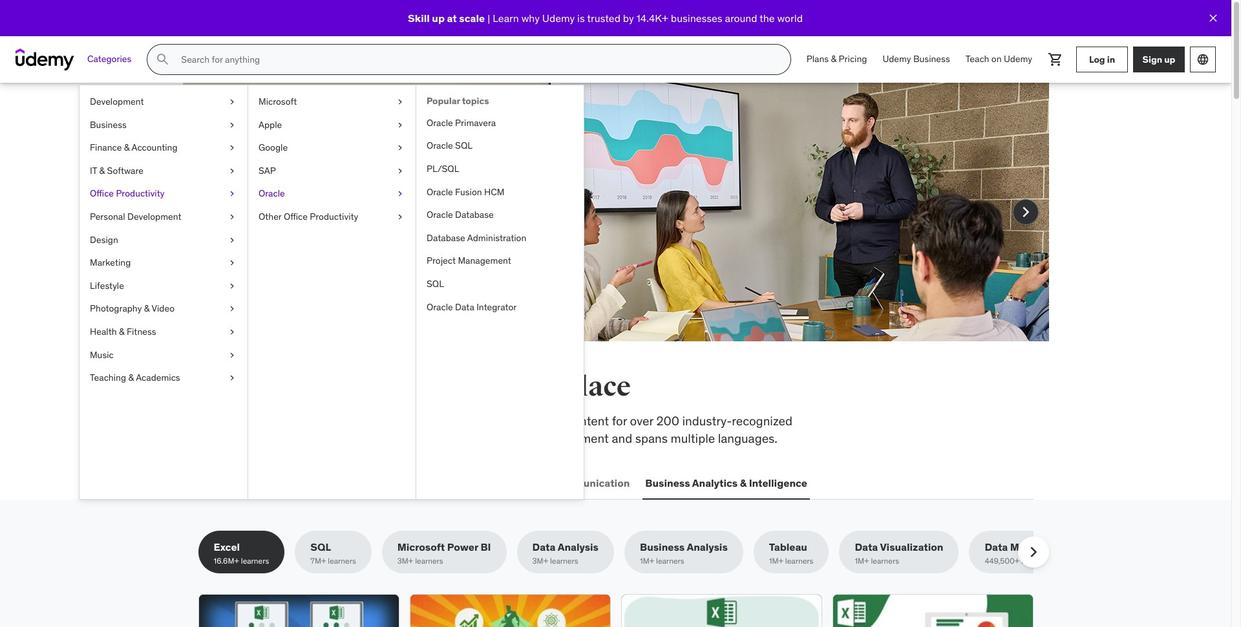 Task type: vqa. For each thing, say whether or not it's contained in the screenshot.
the right "STATISTICS"
no



Task type: locate. For each thing, give the bounding box(es) containing it.
udemy left is
[[542, 12, 575, 24]]

productivity up personal development
[[116, 188, 165, 199]]

why right 'learn' at the left top of the page
[[522, 12, 540, 24]]

xsmall image inside microsoft "link"
[[395, 96, 405, 108]]

analysis for business analysis
[[687, 541, 728, 554]]

0 vertical spatial office
[[90, 188, 114, 199]]

0 vertical spatial sql
[[455, 140, 473, 152]]

learners inside business analysis 1m+ learners
[[656, 556, 685, 566]]

database administration link
[[416, 227, 584, 250]]

business analytics & intelligence
[[646, 476, 808, 489]]

on
[[992, 53, 1002, 65]]

database administration
[[427, 232, 527, 244]]

personal development
[[90, 211, 181, 222]]

office right other
[[284, 211, 308, 222]]

data modeling 449,500+ learners
[[985, 541, 1057, 566]]

2 horizontal spatial sql
[[455, 140, 473, 152]]

data left visualization
[[855, 541, 878, 554]]

1m+ inside business analysis 1m+ learners
[[640, 556, 655, 566]]

hcm
[[484, 186, 505, 198]]

business for business analysis 1m+ learners
[[640, 541, 685, 554]]

development down office productivity link
[[127, 211, 181, 222]]

xsmall image inside music link
[[227, 349, 237, 362]]

& right "health"
[[119, 326, 124, 338]]

1 1m+ from the left
[[640, 556, 655, 566]]

oracle inside 'link'
[[427, 140, 453, 152]]

xsmall image
[[227, 142, 237, 154], [395, 142, 405, 154], [227, 165, 237, 177], [395, 165, 405, 177], [395, 188, 405, 200], [227, 211, 237, 223], [227, 303, 237, 316], [227, 349, 237, 362]]

1 vertical spatial in
[[481, 371, 507, 404]]

1 horizontal spatial 1m+
[[769, 556, 784, 566]]

xsmall image for finance & accounting
[[227, 142, 237, 154]]

xsmall image inside personal development link
[[227, 211, 237, 223]]

0 horizontal spatial up
[[432, 12, 445, 24]]

skills inside covering critical workplace skills to technical topics, including prep content for over 200 industry-recognized certifications, our catalog supports well-rounded professional development and spans multiple languages.
[[349, 413, 377, 429]]

oracle down project
[[427, 301, 453, 313]]

integrator
[[477, 301, 517, 313]]

development for web
[[225, 476, 291, 489]]

up
[[432, 12, 445, 24], [1165, 53, 1176, 65]]

xsmall image inside the marketing link
[[227, 257, 237, 269]]

popular topics
[[427, 95, 489, 107]]

1 vertical spatial office
[[284, 211, 308, 222]]

tableau
[[769, 541, 808, 554]]

apple
[[259, 119, 282, 130]]

microsoft for microsoft power bi 3m+ learners
[[398, 541, 445, 554]]

office
[[90, 188, 114, 199], [284, 211, 308, 222]]

academics
[[136, 372, 180, 384]]

covering
[[198, 413, 247, 429]]

0 vertical spatial database
[[455, 209, 494, 221]]

primavera
[[455, 117, 496, 129]]

business for business analytics & intelligence
[[646, 476, 690, 489]]

xsmall image inside office productivity link
[[227, 188, 237, 200]]

video
[[152, 303, 175, 314]]

place
[[563, 371, 631, 404]]

oracle down the oracle fusion hcm
[[427, 209, 453, 221]]

software
[[107, 165, 144, 176]]

1 horizontal spatial microsoft
[[398, 541, 445, 554]]

teams
[[341, 165, 404, 192]]

to
[[456, 197, 467, 213], [380, 413, 391, 429]]

1 analysis from the left
[[558, 541, 599, 554]]

development inside personal development link
[[127, 211, 181, 222]]

up left at
[[432, 12, 445, 24]]

3m+ inside microsoft power bi 3m+ learners
[[398, 556, 413, 566]]

xsmall image inside 'development' link
[[227, 96, 237, 108]]

1 vertical spatial why
[[269, 197, 291, 213]]

productivity
[[116, 188, 165, 199], [310, 211, 358, 222]]

udemy image
[[16, 48, 74, 70]]

tableau 1m+ learners
[[769, 541, 814, 566]]

udemy inside "link"
[[1004, 53, 1033, 65]]

to up supports
[[380, 413, 391, 429]]

& right it
[[99, 165, 105, 176]]

& inside button
[[740, 476, 747, 489]]

you
[[363, 371, 409, 404]]

build ready-for- anything teams see why leading organizations choose to learn with udemy business.
[[245, 139, 498, 230]]

oracle up pl/sql
[[427, 140, 453, 152]]

sql link
[[416, 273, 584, 296]]

0 vertical spatial the
[[760, 12, 775, 24]]

udemy right on
[[1004, 53, 1033, 65]]

1 learners from the left
[[241, 556, 269, 566]]

2 learners from the left
[[328, 556, 356, 566]]

the up critical
[[241, 371, 283, 404]]

0 horizontal spatial why
[[269, 197, 291, 213]]

data inside the data modeling 449,500+ learners
[[985, 541, 1008, 554]]

microsoft left power
[[398, 541, 445, 554]]

1 horizontal spatial office
[[284, 211, 308, 222]]

in right log
[[1107, 53, 1116, 65]]

oracle data integrator
[[427, 301, 517, 313]]

2 horizontal spatial 1m+
[[855, 556, 869, 566]]

1m+
[[640, 556, 655, 566], [769, 556, 784, 566], [855, 556, 869, 566]]

oracle fusion hcm link
[[416, 181, 584, 204]]

microsoft inside microsoft power bi 3m+ learners
[[398, 541, 445, 554]]

well-
[[392, 430, 419, 446]]

why for anything
[[269, 197, 291, 213]]

1 horizontal spatial productivity
[[310, 211, 358, 222]]

& left video
[[144, 303, 150, 314]]

sql down oracle primavera
[[455, 140, 473, 152]]

learn
[[470, 197, 498, 213]]

office productivity link
[[80, 183, 248, 206]]

& for fitness
[[119, 326, 124, 338]]

1 horizontal spatial why
[[522, 12, 540, 24]]

4 learners from the left
[[550, 556, 578, 566]]

oracle for oracle data integrator
[[427, 301, 453, 313]]

Search for anything text field
[[179, 48, 775, 70]]

& for accounting
[[124, 142, 130, 153]]

oracle for oracle sql
[[427, 140, 453, 152]]

0 horizontal spatial analysis
[[558, 541, 599, 554]]

1 horizontal spatial analysis
[[687, 541, 728, 554]]

to inside build ready-for- anything teams see why leading organizations choose to learn with udemy business.
[[456, 197, 467, 213]]

excel 16.6m+ learners
[[214, 541, 269, 566]]

power
[[447, 541, 478, 554]]

xsmall image inside 'sap' link
[[395, 165, 405, 177]]

development inside 'development' link
[[90, 96, 144, 107]]

data right bi
[[533, 541, 556, 554]]

web development
[[201, 476, 291, 489]]

oracle primavera
[[427, 117, 496, 129]]

2 vertical spatial development
[[225, 476, 291, 489]]

office inside office productivity link
[[90, 188, 114, 199]]

oracle database link
[[416, 204, 584, 227]]

database up the database administration
[[455, 209, 494, 221]]

0 vertical spatial development
[[90, 96, 144, 107]]

database
[[455, 209, 494, 221], [427, 232, 465, 244]]

0 horizontal spatial 1m+
[[640, 556, 655, 566]]

pl/sql link
[[416, 158, 584, 181]]

microsoft up apple
[[259, 96, 297, 107]]

1 horizontal spatial 3m+
[[533, 556, 548, 566]]

1 vertical spatial development
[[127, 211, 181, 222]]

6 learners from the left
[[786, 556, 814, 566]]

sql down project
[[427, 278, 444, 290]]

1 vertical spatial up
[[1165, 53, 1176, 65]]

design link
[[80, 229, 248, 252]]

xsmall image inside business link
[[227, 119, 237, 131]]

xsmall image for other office productivity
[[395, 211, 405, 223]]

skills up workplace
[[288, 371, 358, 404]]

7 learners from the left
[[871, 556, 899, 566]]

business analytics & intelligence button
[[643, 468, 810, 499]]

1 horizontal spatial sql
[[427, 278, 444, 290]]

1 vertical spatial sql
[[427, 278, 444, 290]]

2 analysis from the left
[[687, 541, 728, 554]]

0 vertical spatial microsoft
[[259, 96, 297, 107]]

prep
[[539, 413, 564, 429]]

analysis for data analysis
[[558, 541, 599, 554]]

pricing
[[839, 53, 867, 65]]

xsmall image inside the apple link
[[395, 119, 405, 131]]

development inside web development button
[[225, 476, 291, 489]]

world
[[778, 12, 803, 24]]

1 3m+ from the left
[[398, 556, 413, 566]]

development down the categories dropdown button on the top left of the page
[[90, 96, 144, 107]]

oracle fusion hcm
[[427, 186, 505, 198]]

& right analytics
[[740, 476, 747, 489]]

xsmall image inside other office productivity link
[[395, 211, 405, 223]]

16.6m+
[[214, 556, 239, 566]]

and
[[612, 430, 633, 446]]

1 vertical spatial to
[[380, 413, 391, 429]]

data analysis 3m+ learners
[[533, 541, 599, 566]]

data inside data visualization 1m+ learners
[[855, 541, 878, 554]]

2 3m+ from the left
[[533, 556, 548, 566]]

xsmall image inside oracle link
[[395, 188, 405, 200]]

xsmall image inside "finance & accounting" 'link'
[[227, 142, 237, 154]]

0 vertical spatial to
[[456, 197, 467, 213]]

for-
[[371, 139, 409, 166]]

xsmall image for business
[[227, 119, 237, 131]]

3 learners from the left
[[415, 556, 443, 566]]

1 horizontal spatial in
[[1107, 53, 1116, 65]]

1 horizontal spatial the
[[760, 12, 775, 24]]

xsmall image for marketing
[[227, 257, 237, 269]]

teaching & academics
[[90, 372, 180, 384]]

2 1m+ from the left
[[769, 556, 784, 566]]

business link
[[80, 114, 248, 137]]

oracle database
[[427, 209, 494, 221]]

udemy inside build ready-for- anything teams see why leading organizations choose to learn with udemy business.
[[271, 214, 310, 230]]

up for skill
[[432, 12, 445, 24]]

up right sign
[[1165, 53, 1176, 65]]

3m+
[[398, 556, 413, 566], [533, 556, 548, 566]]

xsmall image inside design link
[[227, 234, 237, 246]]

marketing link
[[80, 252, 248, 275]]

finance & accounting link
[[80, 137, 248, 160]]

development
[[90, 96, 144, 107], [127, 211, 181, 222], [225, 476, 291, 489]]

topics
[[462, 95, 489, 107]]

oracle down pl/sql
[[427, 186, 453, 198]]

xsmall image for oracle
[[395, 188, 405, 200]]

workplace
[[290, 413, 347, 429]]

business for business
[[90, 119, 127, 130]]

1 vertical spatial database
[[427, 232, 465, 244]]

1m+ for data visualization
[[855, 556, 869, 566]]

our
[[276, 430, 294, 446]]

& inside 'link'
[[124, 142, 130, 153]]

submit search image
[[155, 52, 171, 67]]

data left integrator on the top
[[455, 301, 474, 313]]

accounting
[[132, 142, 178, 153]]

xsmall image inside it & software link
[[227, 165, 237, 177]]

analysis inside business analysis 1m+ learners
[[687, 541, 728, 554]]

oracle for oracle
[[259, 188, 285, 199]]

oracle for oracle database
[[427, 209, 453, 221]]

oracle data integrator link
[[416, 296, 584, 319]]

1 horizontal spatial to
[[456, 197, 467, 213]]

1 vertical spatial microsoft
[[398, 541, 445, 554]]

2 vertical spatial sql
[[311, 541, 331, 554]]

sql for sql
[[427, 278, 444, 290]]

the
[[760, 12, 775, 24], [241, 371, 283, 404]]

database up project
[[427, 232, 465, 244]]

xsmall image for music
[[227, 349, 237, 362]]

sql up 7m+
[[311, 541, 331, 554]]

to left learn
[[456, 197, 467, 213]]

1 horizontal spatial up
[[1165, 53, 1176, 65]]

learners inside tableau 1m+ learners
[[786, 556, 814, 566]]

next image
[[1016, 202, 1036, 222]]

teach
[[966, 53, 990, 65]]

& for software
[[99, 165, 105, 176]]

xsmall image for it & software
[[227, 165, 237, 177]]

&
[[831, 53, 837, 65], [124, 142, 130, 153], [99, 165, 105, 176], [144, 303, 150, 314], [119, 326, 124, 338], [128, 372, 134, 384], [740, 476, 747, 489]]

the left world at the right of the page
[[760, 12, 775, 24]]

1m+ for business analysis
[[640, 556, 655, 566]]

xsmall image for microsoft
[[395, 96, 405, 108]]

xsmall image inside lifestyle link
[[227, 280, 237, 293]]

8 learners from the left
[[1022, 556, 1050, 566]]

development right web
[[225, 476, 291, 489]]

microsoft for microsoft
[[259, 96, 297, 107]]

topic filters element
[[198, 531, 1072, 574]]

in up "including"
[[481, 371, 507, 404]]

business inside business analysis 1m+ learners
[[640, 541, 685, 554]]

1m+ inside data visualization 1m+ learners
[[855, 556, 869, 566]]

productivity down oracle link
[[310, 211, 358, 222]]

& for pricing
[[831, 53, 837, 65]]

5 learners from the left
[[656, 556, 685, 566]]

0 horizontal spatial microsoft
[[259, 96, 297, 107]]

0 horizontal spatial the
[[241, 371, 283, 404]]

up inside "link"
[[1165, 53, 1176, 65]]

sql inside sql 7m+ learners
[[311, 541, 331, 554]]

xsmall image for design
[[227, 234, 237, 246]]

business inside button
[[646, 476, 690, 489]]

oracle up other
[[259, 188, 285, 199]]

data up 449,500+
[[985, 541, 1008, 554]]

oracle down the popular
[[427, 117, 453, 129]]

office up personal on the left top of the page
[[90, 188, 114, 199]]

carousel element
[[183, 83, 1049, 372]]

learners inside data analysis 3m+ learners
[[550, 556, 578, 566]]

0 horizontal spatial office
[[90, 188, 114, 199]]

& right finance
[[124, 142, 130, 153]]

xsmall image inside "health & fitness" link
[[227, 326, 237, 339]]

data inside data analysis 3m+ learners
[[533, 541, 556, 554]]

0 vertical spatial up
[[432, 12, 445, 24]]

google
[[259, 142, 288, 153]]

sql
[[455, 140, 473, 152], [427, 278, 444, 290], [311, 541, 331, 554]]

udemy down 'leading'
[[271, 214, 310, 230]]

0 horizontal spatial 3m+
[[398, 556, 413, 566]]

3 1m+ from the left
[[855, 556, 869, 566]]

xsmall image inside google link
[[395, 142, 405, 154]]

xsmall image for personal development
[[227, 211, 237, 223]]

multiple
[[671, 430, 715, 446]]

0 vertical spatial productivity
[[116, 188, 165, 199]]

udemy business link
[[875, 44, 958, 75]]

why inside build ready-for- anything teams see why leading organizations choose to learn with udemy business.
[[269, 197, 291, 213]]

xsmall image inside teaching & academics link
[[227, 372, 237, 385]]

xsmall image for photography & video
[[227, 303, 237, 316]]

skills up supports
[[349, 413, 377, 429]]

microsoft inside "link"
[[259, 96, 297, 107]]

teach on udemy
[[966, 53, 1033, 65]]

why right see
[[269, 197, 291, 213]]

& right plans
[[831, 53, 837, 65]]

0 horizontal spatial to
[[380, 413, 391, 429]]

all
[[198, 371, 236, 404]]

0 horizontal spatial sql
[[311, 541, 331, 554]]

1 vertical spatial skills
[[349, 413, 377, 429]]

oracle
[[427, 117, 453, 129], [427, 140, 453, 152], [427, 186, 453, 198], [259, 188, 285, 199], [427, 209, 453, 221], [427, 301, 453, 313]]

data for data modeling
[[985, 541, 1008, 554]]

languages.
[[718, 430, 778, 446]]

& right teaching
[[128, 372, 134, 384]]

data inside oracle element
[[455, 301, 474, 313]]

0 vertical spatial why
[[522, 12, 540, 24]]

analysis inside data analysis 3m+ learners
[[558, 541, 599, 554]]

personal
[[90, 211, 125, 222]]

xsmall image inside photography & video link
[[227, 303, 237, 316]]

industry-
[[683, 413, 732, 429]]

web development button
[[198, 468, 294, 499]]

xsmall image
[[227, 96, 237, 108], [395, 96, 405, 108], [227, 119, 237, 131], [395, 119, 405, 131], [227, 188, 237, 200], [395, 211, 405, 223], [227, 234, 237, 246], [227, 257, 237, 269], [227, 280, 237, 293], [227, 326, 237, 339], [227, 372, 237, 385]]

ready-
[[305, 139, 371, 166]]

business.
[[313, 214, 365, 230]]



Task type: describe. For each thing, give the bounding box(es) containing it.
office inside other office productivity link
[[284, 211, 308, 222]]

finance
[[90, 142, 122, 153]]

leadership
[[401, 476, 456, 489]]

supports
[[340, 430, 389, 446]]

oracle element
[[416, 85, 584, 499]]

around
[[725, 12, 758, 24]]

pl/sql
[[427, 163, 459, 175]]

over
[[630, 413, 654, 429]]

development for personal
[[127, 211, 181, 222]]

1 vertical spatial productivity
[[310, 211, 358, 222]]

& for academics
[[128, 372, 134, 384]]

sql for sql 7m+ learners
[[311, 541, 331, 554]]

it
[[90, 165, 97, 176]]

fitness
[[127, 326, 156, 338]]

business analysis 1m+ learners
[[640, 541, 728, 566]]

microsoft power bi 3m+ learners
[[398, 541, 491, 566]]

web
[[201, 476, 223, 489]]

critical
[[250, 413, 287, 429]]

other
[[259, 211, 282, 222]]

0 vertical spatial in
[[1107, 53, 1116, 65]]

skill up at scale | learn why udemy is trusted by 14.4k+ businesses around the world
[[408, 12, 803, 24]]

lifestyle link
[[80, 275, 248, 298]]

including
[[486, 413, 536, 429]]

topics,
[[446, 413, 483, 429]]

anything
[[245, 165, 337, 192]]

database inside oracle database link
[[455, 209, 494, 221]]

teaching
[[90, 372, 126, 384]]

health
[[90, 326, 117, 338]]

project management link
[[416, 250, 584, 273]]

7m+
[[311, 556, 326, 566]]

leading
[[294, 197, 334, 213]]

scale
[[459, 12, 485, 24]]

xsmall image for lifestyle
[[227, 280, 237, 293]]

learners inside sql 7m+ learners
[[328, 556, 356, 566]]

sign up link
[[1134, 47, 1185, 72]]

music
[[90, 349, 114, 361]]

& for video
[[144, 303, 150, 314]]

management
[[458, 255, 511, 267]]

marketing
[[90, 257, 131, 268]]

xsmall image for development
[[227, 96, 237, 108]]

xsmall image for apple
[[395, 119, 405, 131]]

for
[[612, 413, 627, 429]]

learners inside the excel 16.6m+ learners
[[241, 556, 269, 566]]

build
[[245, 139, 301, 166]]

organizations
[[337, 197, 411, 213]]

xsmall image for teaching & academics
[[227, 372, 237, 385]]

fusion
[[455, 186, 482, 198]]

data for data analysis
[[533, 541, 556, 554]]

plans
[[807, 53, 829, 65]]

music link
[[80, 344, 248, 367]]

one
[[512, 371, 558, 404]]

technical
[[394, 413, 443, 429]]

0 horizontal spatial productivity
[[116, 188, 165, 199]]

finance & accounting
[[90, 142, 178, 153]]

sql inside 'link'
[[455, 140, 473, 152]]

data for data visualization
[[855, 541, 878, 554]]

certifications,
[[198, 430, 273, 446]]

shopping cart with 0 items image
[[1048, 52, 1064, 67]]

next image
[[1023, 542, 1044, 563]]

xsmall image for google
[[395, 142, 405, 154]]

office productivity
[[90, 188, 165, 199]]

all the skills you need in one place
[[198, 371, 631, 404]]

communication button
[[549, 468, 633, 499]]

oracle sql link
[[416, 135, 584, 158]]

learners inside microsoft power bi 3m+ learners
[[415, 556, 443, 566]]

it & software link
[[80, 160, 248, 183]]

up for sign
[[1165, 53, 1176, 65]]

3m+ inside data analysis 3m+ learners
[[533, 556, 548, 566]]

design
[[90, 234, 118, 245]]

businesses
[[671, 12, 723, 24]]

leadership button
[[398, 468, 458, 499]]

data visualization 1m+ learners
[[855, 541, 944, 566]]

0 horizontal spatial in
[[481, 371, 507, 404]]

to inside covering critical workplace skills to technical topics, including prep content for over 200 industry-recognized certifications, our catalog supports well-rounded professional development and spans multiple languages.
[[380, 413, 391, 429]]

categories
[[87, 53, 131, 65]]

database inside database administration link
[[427, 232, 465, 244]]

200
[[657, 413, 680, 429]]

xsmall image for sap
[[395, 165, 405, 177]]

1m+ inside tableau 1m+ learners
[[769, 556, 784, 566]]

sap
[[259, 165, 276, 176]]

lifestyle
[[90, 280, 124, 291]]

health & fitness link
[[80, 321, 248, 344]]

microsoft link
[[248, 91, 416, 114]]

spans
[[635, 430, 668, 446]]

teach on udemy link
[[958, 44, 1040, 75]]

is
[[577, 12, 585, 24]]

udemy right pricing
[[883, 53, 911, 65]]

plans & pricing link
[[799, 44, 875, 75]]

oracle primavera link
[[416, 112, 584, 135]]

google link
[[248, 137, 416, 160]]

oracle sql
[[427, 140, 473, 152]]

other office productivity link
[[248, 206, 416, 229]]

apple link
[[248, 114, 416, 137]]

14.4k+
[[637, 12, 669, 24]]

oracle for oracle primavera
[[427, 117, 453, 129]]

photography & video link
[[80, 298, 248, 321]]

covering critical workplace skills to technical topics, including prep content for over 200 industry-recognized certifications, our catalog supports well-rounded professional development and spans multiple languages.
[[198, 413, 793, 446]]

xsmall image for health & fitness
[[227, 326, 237, 339]]

why for scale
[[522, 12, 540, 24]]

xsmall image for office productivity
[[227, 188, 237, 200]]

oracle for oracle fusion hcm
[[427, 186, 453, 198]]

content
[[567, 413, 609, 429]]

choose
[[414, 197, 453, 213]]

other office productivity
[[259, 211, 358, 222]]

log
[[1090, 53, 1105, 65]]

photography & video
[[90, 303, 175, 314]]

449,500+
[[985, 556, 1020, 566]]

0 vertical spatial skills
[[288, 371, 358, 404]]

intelligence
[[749, 476, 808, 489]]

1 vertical spatial the
[[241, 371, 283, 404]]

project
[[427, 255, 456, 267]]

log in
[[1090, 53, 1116, 65]]

rounded
[[418, 430, 464, 446]]

sign up
[[1143, 53, 1176, 65]]

with
[[245, 214, 268, 230]]

learners inside the data modeling 449,500+ learners
[[1022, 556, 1050, 566]]

choose a language image
[[1197, 53, 1210, 66]]

udemy business
[[883, 53, 950, 65]]

learners inside data visualization 1m+ learners
[[871, 556, 899, 566]]

close image
[[1207, 12, 1220, 25]]

photography
[[90, 303, 142, 314]]

analytics
[[692, 476, 738, 489]]

log in link
[[1077, 47, 1128, 72]]



